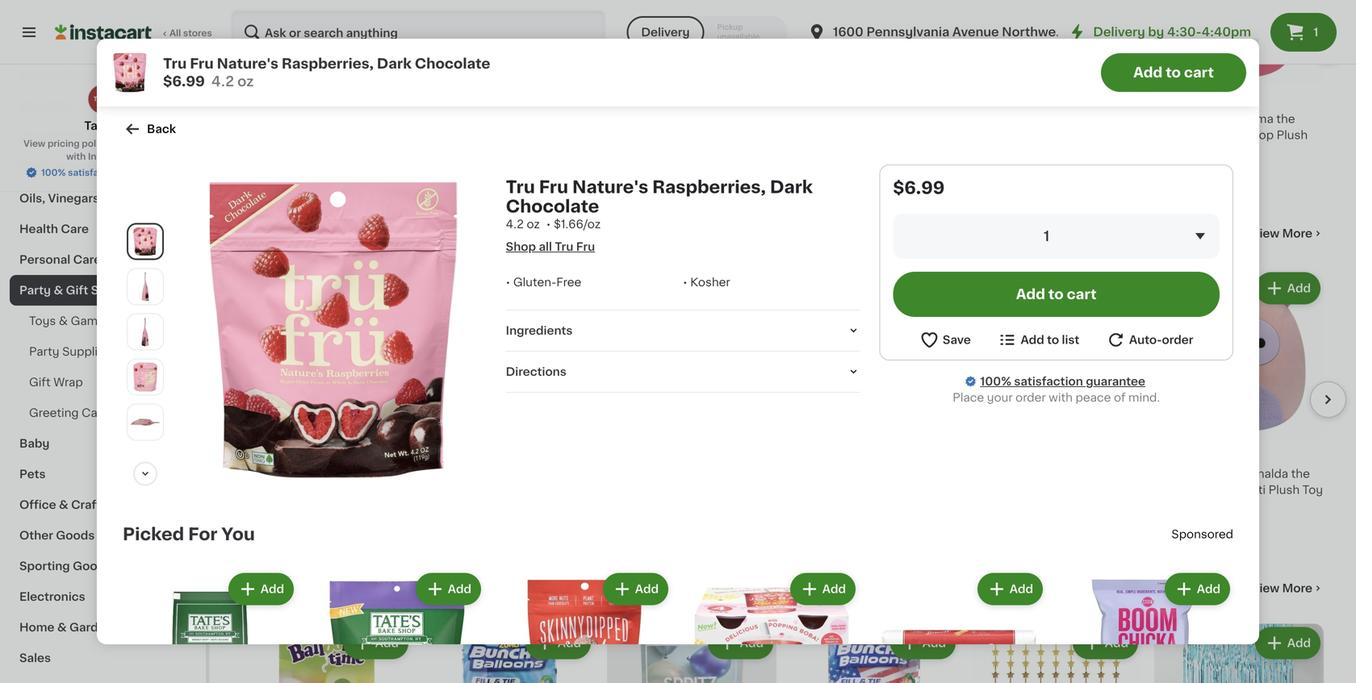 Task type: locate. For each thing, give the bounding box(es) containing it.
cart up 'list'
[[1067, 288, 1097, 301]]

$8.99 original price: $13.99 element up squishmallows ronalda the pink and purple yeti plush toy - pink & purple
[[1154, 445, 1324, 466]]

nature's inside tru fru nature's raspberries, dark chocolate $6.99 4.2 oz
[[217, 57, 278, 71]]

1 horizontal spatial in
[[1164, 161, 1172, 170]]

1 3 from the top
[[251, 92, 263, 109]]

item carousel region
[[242, 0, 1346, 198], [242, 263, 1346, 553]]

$6.99
[[163, 75, 205, 88], [893, 180, 945, 197]]

100% inside button
[[41, 168, 66, 177]]

2 11 from the left
[[1154, 161, 1162, 170]]

1 vertical spatial nature's
[[572, 179, 648, 196]]

0 vertical spatial dark
[[377, 57, 412, 71]]

1 item carousel region from the top
[[242, 0, 1346, 198]]

uno card game, 2-10, 7+ down 74 in the bottom of the page
[[242, 469, 380, 480]]

raspberries, inside tru fru nature's raspberries, dark chocolate $6.99 4.2 oz
[[282, 57, 374, 71]]

party down personal
[[19, 285, 51, 296]]

$8.99 original price: $13.99 element
[[972, 90, 1141, 111], [1154, 90, 1324, 111], [1154, 445, 1324, 466]]

$8.99 original price: $13.99 element up squishmallows ronalda the pink and purple yeti plush toy - pink & purple 11 in
[[972, 90, 1141, 111]]

pets
[[19, 469, 46, 480]]

1 view more from the top
[[1252, 228, 1312, 239]]

0 vertical spatial to
[[1166, 66, 1181, 80]]

0 horizontal spatial raspberries,
[[282, 57, 374, 71]]

doll
[[829, 113, 851, 125]]

phase
[[425, 113, 459, 125]]

$ down best
[[428, 448, 434, 457]]

electronics
[[19, 592, 85, 603]]

1 horizontal spatial cart
[[1184, 66, 1214, 80]]

all
[[170, 29, 181, 38]]

uno for second $3.74 original price: $4.99 element from the top
[[242, 469, 265, 480]]

100% satisfaction guarantee up place your order with peace of mind.
[[980, 376, 1145, 387]]

the inside 'squishmallows pama the strawberry cake pop plush toy - pink 11 in'
[[1276, 113, 1295, 125]]

0 horizontal spatial toys
[[29, 316, 56, 327]]

tru down the all
[[163, 57, 187, 71]]

delivery left by
[[1093, 26, 1145, 38]]

uno card game, 2-10, 7+
[[242, 113, 380, 125], [242, 469, 380, 480]]

- inside squishmallows ronalda the pink and purple yeti plush toy - pink & purple 11 in
[[972, 146, 977, 157]]

nature's inside tru fru nature's raspberries, dark chocolate 4.2 oz • $1.66/oz
[[572, 179, 648, 196]]

squishmallows inside squishmallows ronalda the pink and purple yeti plush toy - pink & purple 11 in
[[972, 113, 1057, 125]]

satisfaction
[[68, 168, 122, 177], [1014, 376, 1083, 387]]

• left gluten- at the left top
[[506, 277, 510, 288]]

ronalda inside squishmallows ronalda the pink and purple yeti plush toy - pink & purple
[[1242, 469, 1288, 480]]

0 vertical spatial 2-
[[338, 113, 350, 125]]

tru inside tru fru nature's raspberries, dark chocolate 4.2 oz • $1.66/oz
[[506, 179, 535, 196]]

guarantee
[[124, 168, 171, 177], [1086, 376, 1145, 387]]

1 10, from the top
[[350, 113, 365, 125]]

squishmallows pama the strawberry cake pop plush toy - pink 11 in
[[1154, 113, 1308, 170]]

0 vertical spatial view more link
[[1252, 226, 1324, 242]]

1 horizontal spatial satisfaction
[[1014, 376, 1083, 387]]

add to cart
[[1133, 66, 1214, 80], [1016, 288, 1097, 301]]

yeti inside squishmallows ronalda the pink and purple yeti plush toy - pink & purple
[[1245, 485, 1266, 496]]

office & craft link
[[10, 490, 196, 521]]

card
[[268, 113, 295, 125], [478, 113, 505, 125], [268, 469, 295, 480]]

$
[[1157, 93, 1163, 102], [245, 448, 251, 457], [428, 448, 434, 457]]

picked
[[123, 526, 184, 543]]

product group containing 3
[[242, 269, 412, 510]]

dark for tru fru nature's raspberries, dark chocolate $6.99 4.2 oz
[[377, 57, 412, 71]]

goods up sporting goods
[[56, 530, 95, 542]]

cart up 99
[[1184, 66, 1214, 80]]

party up gift wrap on the left
[[29, 346, 59, 358]]

0 vertical spatial goods
[[68, 70, 107, 82]]

goods down other goods link
[[73, 561, 111, 572]]

0 vertical spatial guarantee
[[124, 168, 171, 177]]

1 vertical spatial 1
[[1044, 230, 1050, 243]]

1 horizontal spatial fru
[[539, 179, 568, 196]]

2 $4.99 from the top
[[282, 452, 315, 464]]

$15.99 original price: $26.99 element
[[789, 90, 959, 111]]

oils, vinegars, & spices link
[[10, 183, 196, 214]]

1 uno from the top
[[242, 113, 265, 125]]

and inside squishmallows ronalda the pink and purple yeti plush toy - pink & purple
[[1181, 485, 1202, 496]]

0 horizontal spatial 1
[[1044, 230, 1050, 243]]

enlarge candy & chocolate tru fru nature's raspberries, dark chocolate angle_back (opens in a new tab) image
[[131, 363, 160, 392]]

0 horizontal spatial gift
[[29, 377, 51, 388]]

1 $4.99 from the top
[[282, 97, 315, 109]]

add to cart up add to list
[[1016, 288, 1097, 301]]

toy inside squishmallows ronalda the pink and purple yeti plush toy - pink & purple
[[1303, 485, 1323, 496]]

party supplies
[[29, 346, 111, 358], [242, 580, 373, 597]]

the inside squishmallows ronalda the pink and purple yeti plush toy - pink & purple 11 in
[[1109, 113, 1128, 125]]

add to cart up 99
[[1133, 66, 1214, 80]]

mind.
[[1128, 392, 1160, 404]]

2 horizontal spatial -
[[1178, 146, 1183, 157]]

baking essentials
[[19, 162, 122, 174]]

and inside squishmallows ronalda the pink and purple yeti plush toy - pink & purple 11 in
[[999, 130, 1020, 141]]

view inside view pricing policy. not affiliated with instacart.
[[23, 139, 45, 148]]

100% down the pricing in the top of the page
[[41, 168, 66, 177]]

fru inside tru fru nature's raspberries, dark chocolate $6.99 4.2 oz
[[190, 57, 214, 71]]

$6.99 right the soups
[[163, 75, 205, 88]]

household link
[[10, 122, 196, 153]]

2 item carousel region from the top
[[242, 263, 1346, 553]]

1 vertical spatial oz
[[527, 219, 540, 230]]

1 vertical spatial toys
[[29, 316, 56, 327]]

2 vertical spatial goods
[[73, 561, 111, 572]]

care up party & gift supplies
[[73, 254, 101, 266]]

2 10, from the top
[[350, 469, 365, 480]]

1 vertical spatial more
[[1282, 583, 1312, 594]]

card down 74 in the bottom of the page
[[268, 469, 295, 480]]

1 horizontal spatial $6.99
[[893, 180, 945, 197]]

in inside squishmallows ronalda the pink and purple yeti plush toy - pink & purple 11 in
[[982, 161, 990, 170]]

•
[[546, 219, 551, 230], [506, 277, 510, 288], [683, 277, 687, 288]]

fru inside tru fru nature's raspberries, dark chocolate 4.2 oz • $1.66/oz
[[539, 179, 568, 196]]

chocolate inside tru fru nature's raspberries, dark chocolate $6.99 4.2 oz
[[415, 57, 490, 71]]

0 vertical spatial toys & games
[[242, 225, 371, 242]]

100% satisfaction guarantee down instacart. on the left top of the page
[[41, 168, 171, 177]]

$13.99 up squishmallows ronalda the pink and purple yeti plush toy - pink & purple 11 in
[[1013, 97, 1051, 109]]

and for squishmallows ronalda the pink and purple yeti plush toy - pink & purple
[[1181, 485, 1202, 496]]

0 vertical spatial supplies
[[91, 285, 141, 296]]

0 vertical spatial satisfaction
[[68, 168, 122, 177]]

100% up the "your"
[[980, 376, 1011, 387]]

breakfast link
[[10, 91, 196, 122]]

0 horizontal spatial add to cart
[[1016, 288, 1097, 301]]

1 vertical spatial tru
[[506, 179, 535, 196]]

to left 'list'
[[1047, 335, 1059, 346]]

party down you
[[242, 580, 291, 597]]

2 vertical spatial view
[[1252, 583, 1280, 594]]

2 3 from the top
[[251, 447, 263, 464]]

satisfaction down instacart. on the left top of the page
[[68, 168, 122, 177]]

1 8 from the left
[[981, 92, 993, 109]]

plush for squishmallows ronalda the pink and purple yeti plush toy - pink & purple 11 in
[[1086, 130, 1117, 141]]

0 horizontal spatial 100%
[[41, 168, 66, 177]]

and for squishmallows ronalda the pink and purple yeti plush toy - pink & purple 11 in
[[999, 130, 1020, 141]]

instacart logo image
[[55, 23, 152, 42]]

0 horizontal spatial 4.2
[[211, 75, 234, 88]]

ingredients button
[[506, 323, 860, 339]]

0 vertical spatial tru
[[163, 57, 187, 71]]

shop all tru fru
[[506, 241, 595, 253]]

add button
[[344, 274, 407, 303], [527, 274, 589, 303], [1257, 274, 1319, 303], [230, 575, 292, 604], [417, 575, 479, 604], [604, 575, 667, 604], [792, 575, 854, 604], [979, 575, 1041, 604], [1166, 575, 1229, 604], [344, 629, 407, 658], [527, 629, 589, 658], [709, 629, 772, 658], [892, 629, 954, 658], [1074, 629, 1136, 658], [1257, 629, 1319, 658]]

8 left 99
[[1163, 92, 1175, 109]]

health care link
[[10, 214, 196, 245]]

1 vertical spatial uno card game, 2-10, 7+
[[242, 469, 380, 480]]

vinegars,
[[48, 193, 103, 204]]

0 horizontal spatial guarantee
[[124, 168, 171, 177]]

tru inside tru fru nature's raspberries, dark chocolate $6.99 4.2 oz
[[163, 57, 187, 71]]

toy for squishmallows ronalda the pink and purple yeti plush toy - pink & purple
[[1303, 485, 1323, 496]]

$ inside $ 3 74
[[245, 448, 251, 457]]

3
[[251, 92, 263, 109], [251, 447, 263, 464]]

1 horizontal spatial 4.2
[[506, 219, 524, 230]]

gift left wrap
[[29, 377, 51, 388]]

4:40pm
[[1202, 26, 1251, 38]]

gaming
[[469, 469, 513, 480]]

$4.99
[[282, 97, 315, 109], [282, 452, 315, 464]]

chocolate inside tru fru nature's raspberries, dark chocolate 4.2 oz • $1.66/oz
[[506, 198, 599, 215]]

$ left 99
[[1157, 93, 1163, 102]]

fru for tru fru nature's raspberries, dark chocolate 4.2 oz • $1.66/oz
[[539, 179, 568, 196]]

with up baking essentials
[[66, 152, 86, 161]]

0 horizontal spatial with
[[66, 152, 86, 161]]

15 up hasbro
[[434, 447, 453, 464]]

1 11 from the left
[[972, 161, 979, 170]]

1 horizontal spatial 8
[[1163, 92, 1175, 109]]

goods up target logo
[[68, 70, 107, 82]]

uno card game, 2-10, 7+ inside "product" group
[[242, 469, 380, 480]]

3 inside "product" group
[[251, 447, 263, 464]]

guarantee up of
[[1086, 376, 1145, 387]]

1 uno card game, 2-10, 7+ from the top
[[242, 113, 380, 125]]

raspberries, inside tru fru nature's raspberries, dark chocolate 4.2 oz • $1.66/oz
[[652, 179, 766, 196]]

1 horizontal spatial order
[[1162, 335, 1193, 346]]

uno card game, 2-10, 7+ down tru fru nature's raspberries, dark chocolate $6.99 4.2 oz
[[242, 113, 380, 125]]

breakfast
[[19, 101, 76, 112]]

to up 99
[[1166, 66, 1181, 80]]

guarantee up spices
[[124, 168, 171, 177]]

candy & chocolate tru fru nature's raspberries, dark chocolate hero image
[[181, 178, 486, 483]]

2 view more from the top
[[1252, 583, 1312, 594]]

$3.74 original price: $4.99 element
[[242, 90, 412, 111], [242, 445, 412, 466]]

4.2 inside tru fru nature's raspberries, dark chocolate $6.99 4.2 oz
[[211, 75, 234, 88]]

dark
[[377, 57, 412, 71], [770, 179, 813, 196]]

add
[[1133, 66, 1163, 80], [375, 283, 399, 294], [558, 283, 581, 294], [1287, 283, 1311, 294], [1016, 288, 1045, 301], [1021, 335, 1044, 346], [261, 584, 284, 595], [448, 584, 471, 595], [635, 584, 659, 595], [822, 584, 846, 595], [1010, 584, 1033, 595], [1197, 584, 1220, 595], [375, 638, 399, 649], [558, 638, 581, 649], [740, 638, 764, 649], [922, 638, 946, 649], [1105, 638, 1128, 649], [1287, 638, 1311, 649]]

$8.99 original price: $13.99 element for ronalda
[[972, 90, 1141, 111]]

4.2 inside tru fru nature's raspberries, dark chocolate 4.2 oz • $1.66/oz
[[506, 219, 524, 230]]

0 horizontal spatial order
[[1016, 392, 1046, 404]]

0 vertical spatial add to cart
[[1133, 66, 1214, 80]]

uno for first $3.74 original price: $4.99 element from the top
[[242, 113, 265, 125]]

$13.99 right 99
[[1196, 97, 1233, 109]]

plush inside squishmallows ronalda the pink and purple yeti plush toy - pink & purple 11 in
[[1086, 130, 1117, 141]]

1 horizontal spatial games
[[307, 225, 371, 242]]

ronalda inside squishmallows ronalda the pink and purple yeti plush toy - pink & purple 11 in
[[1059, 113, 1106, 125]]

more
[[1282, 228, 1312, 239], [1282, 583, 1312, 594]]

guarantee inside 100% satisfaction guarantee link
[[1086, 376, 1145, 387]]

gift inside gift wrap link
[[29, 377, 51, 388]]

canned
[[19, 70, 65, 82]]

delivery inside 'button'
[[641, 27, 690, 38]]

0 horizontal spatial $13.99
[[1013, 97, 1051, 109]]

2 vertical spatial supplies
[[295, 580, 373, 597]]

• left "kosher"
[[683, 277, 687, 288]]

1 horizontal spatial and
[[1181, 485, 1202, 496]]

seller
[[449, 430, 470, 437]]

oz inside tru fru nature's raspberries, dark chocolate $6.99 4.2 oz
[[237, 75, 254, 88]]

target logo image
[[88, 84, 118, 115]]

view for party supplies
[[1252, 583, 1280, 594]]

1 vertical spatial raspberries,
[[652, 179, 766, 196]]

pop
[[1251, 130, 1274, 141]]

pricing
[[48, 139, 80, 148]]

2 8 from the left
[[1163, 92, 1175, 109]]

0 horizontal spatial 11
[[972, 161, 979, 170]]

2 2- from the top
[[338, 469, 350, 480]]

0 horizontal spatial satisfaction
[[68, 168, 122, 177]]

1 horizontal spatial 1
[[1314, 27, 1318, 38]]

game, inside "product" group
[[298, 469, 335, 480]]

$ left 74 in the bottom of the page
[[245, 448, 251, 457]]

1 horizontal spatial 100%
[[980, 376, 1011, 387]]

add to cart button up 99
[[1101, 53, 1246, 92]]

0 vertical spatial 7+
[[368, 113, 380, 125]]

1 view more link from the top
[[1252, 226, 1324, 242]]

1 vertical spatial gift
[[29, 377, 51, 388]]

yeti inside squishmallows ronalda the pink and purple yeti plush toy - pink & purple 11 in
[[1062, 130, 1083, 141]]

1 vertical spatial 4.2
[[506, 219, 524, 230]]

chocolate up $1.66/oz
[[506, 198, 599, 215]]

0 vertical spatial view
[[23, 139, 45, 148]]

care down the vinegars,
[[61, 224, 89, 235]]

2 view more link from the top
[[1252, 581, 1324, 597]]

tru up shop
[[506, 179, 535, 196]]

tru for tru fru nature's raspberries, dark chocolate $6.99 4.2 oz
[[163, 57, 187, 71]]

0 vertical spatial yeti
[[1062, 130, 1083, 141]]

1 button
[[1270, 13, 1337, 52]]

2- inside "product" group
[[338, 469, 350, 480]]

1 horizontal spatial toy
[[1154, 146, 1175, 157]]

all
[[539, 241, 552, 253]]

$8.99 original price: $13.99 element up pama
[[1154, 90, 1324, 111]]

0 horizontal spatial 15
[[434, 447, 453, 464]]

1 vertical spatial guarantee
[[1086, 376, 1145, 387]]

15 up barbie
[[799, 92, 817, 109]]

more for party supplies
[[1282, 583, 1312, 594]]

3 down tru fru nature's raspberries, dark chocolate $6.99 4.2 oz
[[251, 92, 263, 109]]

game down gaming
[[463, 485, 497, 496]]

1 in from the left
[[982, 161, 990, 170]]

squishmallows for squishmallows pama the strawberry cake pop plush toy - pink
[[1154, 113, 1239, 125]]

baking
[[19, 162, 59, 174]]

7+ left hasbro
[[368, 469, 380, 480]]

0 vertical spatial oz
[[237, 75, 254, 88]]

0 vertical spatial raspberries,
[[282, 57, 374, 71]]

accessories
[[866, 113, 936, 125]]

8
[[981, 92, 993, 109], [1163, 92, 1175, 109]]

0 vertical spatial gift
[[66, 285, 88, 296]]

0 horizontal spatial •
[[506, 277, 510, 288]]

- for squishmallows ronalda the pink and purple yeti plush toy - pink & purple
[[1154, 501, 1159, 512]]

gift down personal care
[[66, 285, 88, 296]]

1 vertical spatial supplies
[[62, 346, 111, 358]]

1 vertical spatial add to cart
[[1016, 288, 1097, 301]]

enlarge candy & chocolate tru fru nature's raspberries, dark chocolate angle_left (opens in a new tab) image
[[131, 272, 160, 301]]

0 vertical spatial game,
[[298, 113, 335, 125]]

gift wrap
[[29, 377, 83, 388]]

dark inside tru fru nature's raspberries, dark chocolate 4.2 oz • $1.66/oz
[[770, 179, 813, 196]]

chocolate
[[415, 57, 490, 71], [506, 198, 599, 215]]

pink
[[972, 130, 996, 141], [980, 146, 1004, 157], [1185, 146, 1209, 157], [1154, 485, 1178, 496], [1162, 501, 1186, 512]]

0 vertical spatial more
[[1282, 228, 1312, 239]]

0 vertical spatial view more
[[1252, 228, 1312, 239]]

0 horizontal spatial 100% satisfaction guarantee
[[41, 168, 171, 177]]

$ inside $ 8 99
[[1157, 93, 1163, 102]]

add to cart button up add to list
[[893, 272, 1220, 317]]

strawberry
[[1154, 130, 1217, 141]]

100% satisfaction guarantee
[[41, 168, 171, 177], [980, 376, 1145, 387]]

picked for you
[[123, 526, 255, 543]]

0 vertical spatial $6.99
[[163, 75, 205, 88]]

2 more from the top
[[1282, 583, 1312, 594]]

card inside "product" group
[[268, 469, 295, 480]]

plush inside squishmallows ronalda the pink and purple yeti plush toy - pink & purple
[[1269, 485, 1300, 496]]

1 vertical spatial and
[[1181, 485, 1202, 496]]

chocolate for tru fru nature's raspberries, dark chocolate $6.99 4.2 oz
[[415, 57, 490, 71]]

0 vertical spatial order
[[1162, 335, 1193, 346]]

8 down avenue
[[981, 92, 993, 109]]

list
[[1062, 335, 1079, 346]]

fru down "stores"
[[190, 57, 214, 71]]

1 horizontal spatial party supplies link
[[242, 579, 373, 599]]

plush inside 'squishmallows pama the strawberry cake pop plush toy - pink 11 in'
[[1277, 130, 1308, 141]]

delivery for delivery
[[641, 27, 690, 38]]

raspberries, for tru fru nature's raspberries, dark chocolate 4.2 oz • $1.66/oz
[[652, 179, 766, 196]]

• up "shop all tru fru"
[[546, 219, 551, 230]]

0 vertical spatial 15
[[799, 92, 817, 109]]

2 uno from the top
[[242, 469, 265, 480]]

home
[[19, 622, 54, 634]]

4.2 down "stores"
[[211, 75, 234, 88]]

baking essentials link
[[10, 153, 196, 183]]

0 vertical spatial chocolate
[[415, 57, 490, 71]]

guarantee inside 100% satisfaction guarantee button
[[124, 168, 171, 177]]

affiliated
[[134, 139, 175, 148]]

1 more from the top
[[1282, 228, 1312, 239]]

with down 100% satisfaction guarantee link
[[1049, 392, 1073, 404]]

view
[[23, 139, 45, 148], [1252, 228, 1280, 239], [1252, 583, 1280, 594]]

to inside button
[[1047, 335, 1059, 346]]

1 field
[[893, 214, 1220, 259]]

2 uno card game, 2-10, 7+ from the top
[[242, 469, 380, 480]]

product group containing 15
[[425, 269, 594, 511]]

$4.99 right 74 in the bottom of the page
[[282, 452, 315, 464]]

personal care
[[19, 254, 101, 266]]

11 inside 'squishmallows pama the strawberry cake pop plush toy - pink 11 in'
[[1154, 161, 1162, 170]]

1 vertical spatial view more link
[[1252, 581, 1324, 597]]

1 horizontal spatial delivery
[[1093, 26, 1145, 38]]

phase 10 card game
[[425, 113, 542, 125]]

gift
[[66, 285, 88, 296], [29, 377, 51, 388]]

0 horizontal spatial 8
[[981, 92, 993, 109]]

0 vertical spatial with
[[66, 152, 86, 161]]

2 in from the left
[[1164, 161, 1172, 170]]

2 game, from the top
[[298, 469, 335, 480]]

squishmallows inside 'squishmallows pama the strawberry cake pop plush toy - pink 11 in'
[[1154, 113, 1239, 125]]

view more link for toys & games
[[1252, 226, 1324, 242]]

toy
[[1120, 130, 1141, 141], [1154, 146, 1175, 157], [1303, 485, 1323, 496]]

$6.99 down accessories
[[893, 180, 945, 197]]

1600 pennsylvania avenue northwest
[[833, 26, 1068, 38]]

0 vertical spatial 4.2
[[211, 75, 234, 88]]

4.2 up shop
[[506, 219, 524, 230]]

None search field
[[231, 10, 606, 55]]

1 vertical spatial care
[[73, 254, 101, 266]]

1 horizontal spatial add to cart
[[1133, 66, 1214, 80]]

1 horizontal spatial -
[[1154, 501, 1159, 512]]

1 horizontal spatial party supplies
[[242, 580, 373, 597]]

goods for sporting
[[73, 561, 111, 572]]

uno inside "product" group
[[242, 469, 265, 480]]

- inside squishmallows ronalda the pink and purple yeti plush toy - pink & purple
[[1154, 501, 1159, 512]]

squishmallows inside squishmallows ronalda the pink and purple yeti plush toy - pink & purple
[[1154, 469, 1239, 480]]

nature's
[[217, 57, 278, 71], [572, 179, 648, 196]]

chocolate up 4
[[415, 57, 490, 71]]

$ for 3
[[245, 448, 251, 457]]

add to list
[[1021, 335, 1079, 346]]

satisfaction up place your order with peace of mind.
[[1014, 376, 1083, 387]]

product group
[[242, 269, 412, 510], [425, 269, 594, 511], [607, 269, 776, 526], [789, 269, 959, 510], [972, 269, 1141, 510], [1154, 269, 1324, 527], [123, 570, 297, 684], [310, 570, 484, 684], [497, 570, 672, 684], [684, 570, 859, 684], [872, 570, 1046, 684], [1059, 570, 1233, 684], [242, 624, 412, 684], [425, 624, 594, 684], [607, 624, 776, 684], [789, 624, 959, 684], [972, 624, 1141, 684], [1154, 624, 1324, 684]]

of
[[1114, 392, 1126, 404]]

7+ down tru fru nature's raspberries, dark chocolate $6.99 4.2 oz
[[368, 113, 380, 125]]

1 horizontal spatial raspberries,
[[652, 179, 766, 196]]

delivery up the $48.99
[[641, 27, 690, 38]]

0 vertical spatial 100%
[[41, 168, 66, 177]]

7+ inside "product" group
[[368, 469, 380, 480]]

0 horizontal spatial -
[[972, 146, 977, 157]]

1 horizontal spatial $13.99
[[1196, 97, 1233, 109]]

directions button
[[506, 364, 860, 380]]

you
[[221, 526, 255, 543]]

3 left 74 in the bottom of the page
[[251, 447, 263, 464]]

satisfaction inside button
[[68, 168, 122, 177]]

$4.99 down tru fru nature's raspberries, dark chocolate $6.99 4.2 oz
[[282, 97, 315, 109]]

0 horizontal spatial party supplies link
[[10, 337, 196, 367]]

the for squishmallows ronalda the pink and purple yeti plush toy - pink & purple
[[1109, 113, 1128, 125]]

fru up $1.66/oz
[[539, 179, 568, 196]]

1 vertical spatial 7+
[[368, 469, 380, 480]]

dark for tru fru nature's raspberries, dark chocolate 4.2 oz • $1.66/oz
[[770, 179, 813, 196]]

1 horizontal spatial oz
[[527, 219, 540, 230]]

card down tru fru nature's raspberries, dark chocolate $6.99 4.2 oz
[[268, 113, 295, 125]]

add to cart button
[[1101, 53, 1246, 92], [893, 272, 1220, 317]]

2 $13.99 from the left
[[1196, 97, 1233, 109]]

1 vertical spatial order
[[1016, 392, 1046, 404]]

enlarge candy & chocolate tru fru nature's raspberries, dark chocolate angle_right (opens in a new tab) image
[[131, 317, 160, 346]]

1 vertical spatial toys & games link
[[10, 306, 196, 337]]

view more link for party supplies
[[1252, 581, 1324, 597]]

peace
[[1076, 392, 1111, 404]]

toy inside squishmallows ronalda the pink and purple yeti plush toy - pink & purple 11 in
[[1120, 130, 1141, 141]]

game down $4.49 original price: $5.99 element
[[508, 113, 542, 125]]

dark inside tru fru nature's raspberries, dark chocolate $6.99 4.2 oz
[[377, 57, 412, 71]]

1 vertical spatial cart
[[1067, 288, 1097, 301]]

order inside button
[[1162, 335, 1193, 346]]

sales
[[19, 653, 51, 664]]

and
[[999, 130, 1020, 141], [1181, 485, 1202, 496]]

2 7+ from the top
[[368, 469, 380, 480]]

to up add to list
[[1048, 288, 1064, 301]]

1 horizontal spatial guarantee
[[1086, 376, 1145, 387]]

fru for tru fru nature's raspberries, dark chocolate $6.99 4.2 oz
[[190, 57, 214, 71]]

1 inside field
[[1044, 230, 1050, 243]]



Task type: vqa. For each thing, say whether or not it's contained in the screenshot.
Fru to the top
yes



Task type: describe. For each thing, give the bounding box(es) containing it.
card down $5.99 on the left of page
[[478, 113, 505, 125]]

cake
[[1219, 130, 1248, 141]]

- inside 'squishmallows pama the strawberry cake pop plush toy - pink 11 in'
[[1178, 146, 1183, 157]]

1 horizontal spatial with
[[1049, 392, 1073, 404]]

home & garden link
[[10, 613, 196, 643]]

4
[[434, 92, 446, 109]]

• kosher
[[683, 277, 730, 288]]

• for • kosher
[[683, 277, 687, 288]]

100% satisfaction guarantee inside button
[[41, 168, 171, 177]]

cards
[[82, 408, 115, 419]]

hoth
[[736, 113, 764, 125]]

0 vertical spatial add to cart button
[[1101, 53, 1246, 92]]

$1.66/oz
[[554, 219, 601, 230]]

card for second $3.74 original price: $4.99 element from the top
[[268, 469, 295, 480]]

1 2- from the top
[[338, 113, 350, 125]]

oils, vinegars, & spices
[[19, 193, 157, 204]]

1 vertical spatial party supplies
[[242, 580, 373, 597]]

electronics link
[[10, 582, 196, 613]]

0 vertical spatial game
[[508, 113, 542, 125]]

office
[[19, 500, 56, 511]]

auto-
[[1129, 335, 1162, 346]]

free
[[556, 277, 581, 288]]

0 horizontal spatial cart
[[1067, 288, 1097, 301]]

party & gift supplies link
[[10, 275, 196, 306]]

squishmallows ronalda the pink and purple yeti plush toy - pink & purple 11 in
[[972, 113, 1141, 170]]

goods for other
[[56, 530, 95, 542]]

view for toys & games
[[1252, 228, 1280, 239]]

pama
[[1242, 113, 1273, 125]]

toy inside 'squishmallows pama the strawberry cake pop plush toy - pink 11 in'
[[1154, 146, 1175, 157]]

wars
[[705, 113, 733, 125]]

building
[[607, 130, 653, 141]]

nature's for tru fru nature's raspberries, dark chocolate 4.2 oz • $1.66/oz
[[572, 179, 648, 196]]

lego
[[607, 113, 640, 125]]

back button
[[123, 119, 176, 139]]

stores
[[183, 29, 212, 38]]

0 vertical spatial party supplies
[[29, 346, 111, 358]]

$ 3 74
[[245, 447, 275, 464]]

enlarge candy & chocolate tru fru nature's raspberries, dark chocolate hero (opens in a new tab) image
[[131, 227, 160, 256]]

2 $3.74 original price: $4.99 element from the top
[[242, 445, 412, 466]]

1 inside button
[[1314, 27, 1318, 38]]

2 vertical spatial party
[[242, 580, 291, 597]]

0 horizontal spatial toys & games
[[29, 316, 111, 327]]

& inside 'link'
[[57, 622, 67, 634]]

delivery for delivery by 4:30-4:40pm
[[1093, 26, 1145, 38]]

canned goods & soups
[[19, 70, 158, 82]]

service type group
[[627, 16, 788, 48]]

care for health care
[[61, 224, 89, 235]]

0 vertical spatial party supplies link
[[10, 337, 196, 367]]

1 vertical spatial 100%
[[980, 376, 1011, 387]]

1 horizontal spatial toys & games
[[242, 225, 371, 242]]

$ 15 hasbro gaming classic jenga game
[[425, 447, 557, 496]]

4:30-
[[1167, 26, 1202, 38]]

- for squishmallows ronalda the pink and purple yeti plush toy - pink & purple 11 in
[[972, 146, 977, 157]]

oz inside tru fru nature's raspberries, dark chocolate 4.2 oz • $1.66/oz
[[527, 219, 540, 230]]

• inside tru fru nature's raspberries, dark chocolate 4.2 oz • $1.66/oz
[[546, 219, 551, 230]]

10
[[462, 113, 475, 125]]

sales link
[[10, 643, 196, 674]]

1 vertical spatial satisfaction
[[1014, 376, 1083, 387]]

add to list button
[[997, 330, 1079, 350]]

squishmallows ronalda the pink and purple yeti plush toy - pink & purple
[[1154, 469, 1323, 512]]

auto-order button
[[1106, 330, 1193, 350]]

for
[[188, 526, 218, 543]]

& inside squishmallows ronalda the pink and purple yeti plush toy - pink & purple 11 in
[[1007, 146, 1016, 157]]

sporting goods
[[19, 561, 111, 572]]

delivery button
[[627, 16, 704, 48]]

toy for squishmallows ronalda the pink and purple yeti plush toy - pink & purple 11 in
[[1120, 130, 1141, 141]]

0 vertical spatial games
[[307, 225, 371, 242]]

place your order with peace of mind.
[[953, 392, 1160, 404]]

$29.99 original price: $48.99 element
[[607, 90, 776, 111]]

with inside view pricing policy. not affiliated with instacart.
[[66, 152, 86, 161]]

st
[[662, 113, 676, 125]]

0 vertical spatial toys
[[242, 225, 285, 242]]

1 game, from the top
[[298, 113, 335, 125]]

goods for canned
[[68, 70, 107, 82]]

11 inside squishmallows ronalda the pink and purple yeti plush toy - pink & purple 11 in
[[972, 161, 979, 170]]

view pricing policy. not affiliated with instacart. link
[[13, 137, 193, 163]]

directions
[[506, 366, 566, 378]]

wrap
[[53, 377, 83, 388]]

not
[[115, 139, 132, 148]]

soups
[[122, 70, 158, 82]]

target
[[84, 120, 122, 132]]

the inside squishmallows ronalda the pink and purple yeti plush toy - pink & purple
[[1291, 469, 1310, 480]]

shop
[[506, 241, 536, 253]]

greeting cards link
[[10, 398, 196, 429]]

ronalda for squishmallows ronalda the pink and purple yeti plush toy - pink & purple
[[1242, 469, 1288, 480]]

gift inside party & gift supplies link
[[66, 285, 88, 296]]

tru for tru fru nature's raspberries, dark chocolate 4.2 oz • $1.66/oz
[[506, 179, 535, 196]]

100% satisfaction guarantee button
[[25, 163, 181, 179]]

the for squishmallows pama the strawberry cake pop plush toy - pink
[[1276, 113, 1295, 125]]

star
[[679, 113, 702, 125]]

by
[[1148, 26, 1164, 38]]

best seller
[[429, 430, 470, 437]]

1 vertical spatial to
[[1048, 288, 1064, 301]]

auto-order
[[1129, 335, 1193, 346]]

enlarge candy & chocolate tru fru nature's raspberries, dark chocolate angle_top (opens in a new tab) image
[[131, 408, 160, 437]]

supplies inside party & gift supplies link
[[91, 285, 141, 296]]

yeti for squishmallows ronalda the pink and purple yeti plush toy - pink & purple
[[1245, 485, 1266, 496]]

$6.99 inside tru fru nature's raspberries, dark chocolate $6.99 4.2 oz
[[163, 75, 205, 88]]

ronalda for squishmallows ronalda the pink and purple yeti plush toy - pink & purple 11 in
[[1059, 113, 1106, 125]]

1 $13.99 from the left
[[1013, 97, 1051, 109]]

health care
[[19, 224, 89, 235]]

0 vertical spatial cart
[[1184, 66, 1214, 80]]

chocolate for tru fru nature's raspberries, dark chocolate 4.2 oz • $1.66/oz
[[506, 198, 599, 215]]

1600
[[833, 26, 864, 38]]

99
[[1177, 93, 1189, 102]]

place
[[953, 392, 984, 404]]

• for • gluten-free
[[506, 277, 510, 288]]

all stores
[[170, 29, 212, 38]]

15 inside $ 15 hasbro gaming classic jenga game
[[434, 447, 453, 464]]

sporting goods link
[[10, 551, 196, 582]]

0 vertical spatial toys & games link
[[242, 224, 371, 243]]

craft
[[71, 500, 101, 511]]

& inside squishmallows ronalda the pink and purple yeti plush toy - pink & purple
[[1189, 501, 1198, 512]]

party for party & gift supplies link
[[19, 285, 51, 296]]

$ inside $ 15 hasbro gaming classic jenga game
[[428, 448, 434, 457]]

delivery by 4:30-4:40pm
[[1093, 26, 1251, 38]]

greeting cards
[[29, 408, 115, 419]]

at-
[[643, 113, 662, 125]]

avenue
[[952, 26, 999, 38]]

add inside button
[[1021, 335, 1044, 346]]

• gluten-free
[[506, 277, 581, 288]]

ingredients
[[506, 325, 573, 337]]

card for first $3.74 original price: $4.99 element from the top
[[268, 113, 295, 125]]

1 vertical spatial add to cart button
[[893, 272, 1220, 317]]

1 vertical spatial party supplies link
[[242, 579, 373, 599]]

$ for 8
[[1157, 93, 1163, 102]]

care for personal care
[[73, 254, 101, 266]]

barbie
[[789, 113, 826, 125]]

1 vertical spatial $6.99
[[893, 180, 945, 197]]

spo nsored
[[1172, 529, 1233, 540]]

tru fru nature's raspberries, dark chocolate 4.2 oz • $1.66/oz
[[506, 179, 813, 230]]

target link
[[84, 84, 122, 134]]

nature's for tru fru nature's raspberries, dark chocolate $6.99 4.2 oz
[[217, 57, 278, 71]]

0 horizontal spatial toys & games link
[[10, 306, 196, 337]]

view pricing policy. not affiliated with instacart.
[[23, 139, 175, 161]]

0 horizontal spatial games
[[71, 316, 111, 327]]

$4.49 original price: $5.99 element
[[425, 90, 594, 111]]

set
[[656, 130, 675, 141]]

view more for party supplies
[[1252, 583, 1312, 594]]

squishmallows for squishmallows ronalda the pink and purple yeti plush toy - pink & purple
[[972, 113, 1057, 125]]

tru
[[555, 241, 573, 253]]

pink inside 'squishmallows pama the strawberry cake pop plush toy - pink 11 in'
[[1185, 146, 1209, 157]]

$8.99 original price: $13.99 element for pama
[[1154, 90, 1324, 111]]

plush for squishmallows ronalda the pink and purple yeti plush toy - pink & purple
[[1269, 485, 1300, 496]]

party for topmost party supplies link
[[29, 346, 59, 358]]

more for toys & games
[[1282, 228, 1312, 239]]

instacart.
[[88, 152, 132, 161]]

$4.99 inside "product" group
[[282, 452, 315, 464]]

health
[[19, 224, 58, 235]]

best
[[429, 430, 447, 437]]

tru fru nature's raspberries, dark chocolate $6.99 4.2 oz
[[163, 57, 490, 88]]

policy.
[[82, 139, 113, 148]]

home & garden
[[19, 622, 113, 634]]

all stores link
[[55, 10, 213, 55]]

back
[[147, 123, 176, 135]]

game inside $ 15 hasbro gaming classic jenga game
[[463, 485, 497, 496]]

view more for toys & games
[[1252, 228, 1312, 239]]

jenga
[[425, 485, 460, 496]]

yeti for squishmallows ronalda the pink and purple yeti plush toy - pink & purple 11 in
[[1062, 130, 1083, 141]]

1 $3.74 original price: $4.99 element from the top
[[242, 90, 412, 111]]

1 7+ from the top
[[368, 113, 380, 125]]

raspberries, for tru fru nature's raspberries, dark chocolate $6.99 4.2 oz
[[282, 57, 374, 71]]

1 vertical spatial 100% satisfaction guarantee
[[980, 376, 1145, 387]]

gluten-
[[513, 277, 556, 288]]

$26.99
[[838, 97, 878, 109]]

10, inside "product" group
[[350, 469, 365, 480]]

kosher
[[690, 277, 730, 288]]

in inside 'squishmallows pama the strawberry cake pop plush toy - pink 11 in'
[[1164, 161, 1172, 170]]



